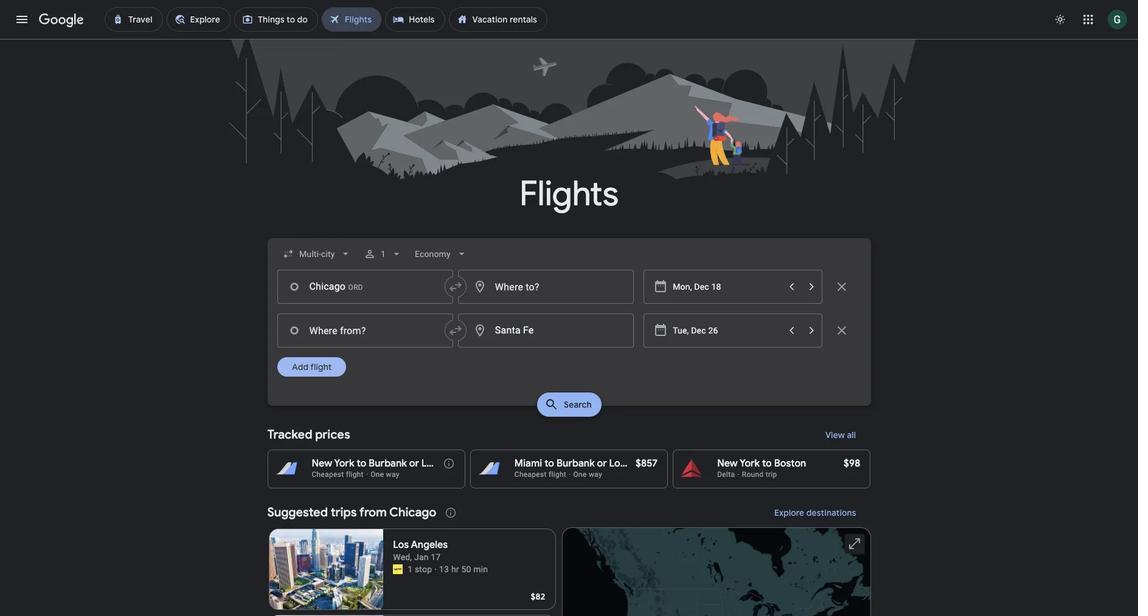Task type: locate. For each thing, give the bounding box(es) containing it.
one down "miami to burbank or los angeles"
[[573, 471, 587, 479]]

flight for miami
[[549, 471, 567, 479]]

round trip
[[742, 471, 777, 479]]

add
[[292, 362, 308, 373]]

None text field
[[277, 270, 453, 304], [458, 314, 634, 348], [277, 270, 453, 304], [458, 314, 634, 348]]

to up trip
[[762, 458, 772, 470]]

$82
[[531, 592, 545, 603]]

0 horizontal spatial york
[[334, 458, 354, 470]]

2 horizontal spatial to
[[762, 458, 772, 470]]

1 horizontal spatial one way
[[573, 471, 602, 479]]

burbank up the from
[[369, 458, 407, 470]]

or left "$857"
[[597, 458, 607, 470]]

new for new york to burbank or los angeles
[[312, 458, 332, 470]]

82 US dollars text field
[[531, 592, 545, 603]]

to for new york to burbank or los angeles
[[357, 458, 366, 470]]

new up "delta"
[[717, 458, 738, 470]]

 image down new york to burbank or los angeles
[[366, 471, 368, 479]]

 image inside suggested trips from chicago region
[[435, 564, 437, 576]]

0 horizontal spatial  image
[[366, 471, 368, 479]]

or
[[409, 458, 419, 470], [597, 458, 607, 470]]

1 york from the left
[[334, 458, 354, 470]]

13 hr 50 min
[[439, 565, 488, 575]]

0 horizontal spatial new
[[312, 458, 332, 470]]

tracked prices
[[267, 428, 350, 443]]

Where from? text field
[[277, 314, 453, 348]]

0 horizontal spatial burbank
[[369, 458, 407, 470]]

2 way from the left
[[589, 471, 602, 479]]

1 horizontal spatial flight
[[346, 471, 364, 479]]

los left more info icon
[[421, 458, 437, 470]]

york down prices
[[334, 458, 354, 470]]

1 horizontal spatial to
[[545, 458, 554, 470]]

Departure text field
[[673, 271, 781, 304]]

cheapest flight up trips
[[312, 471, 364, 479]]

cheapest flight down "miami"
[[515, 471, 567, 479]]

Flight search field
[[258, 239, 881, 421]]

1 cheapest from the left
[[312, 471, 344, 479]]

angeles
[[439, 458, 476, 470], [627, 458, 664, 470], [411, 540, 448, 552]]

None field
[[277, 243, 357, 265], [410, 243, 473, 265], [277, 243, 357, 265], [410, 243, 473, 265]]

cheapest down "miami"
[[515, 471, 547, 479]]

1 button
[[359, 240, 408, 269]]

1 horizontal spatial way
[[589, 471, 602, 479]]

0 horizontal spatial to
[[357, 458, 366, 470]]

destinations
[[806, 508, 856, 519]]

to for new york to boston
[[762, 458, 772, 470]]

0 horizontal spatial cheapest flight
[[312, 471, 364, 479]]

tracked prices region
[[267, 421, 871, 489]]

2 burbank from the left
[[557, 458, 595, 470]]

york for burbank
[[334, 458, 354, 470]]

2 cheapest from the left
[[515, 471, 547, 479]]

1 cheapest flight from the left
[[312, 471, 364, 479]]

0 vertical spatial  image
[[366, 471, 368, 479]]

13
[[439, 565, 449, 575]]

new down prices
[[312, 458, 332, 470]]

to up suggested trips from chicago on the bottom left
[[357, 458, 366, 470]]

one way down new york to burbank or los angeles
[[371, 471, 400, 479]]

1 inside suggested trips from chicago region
[[408, 565, 413, 575]]

0 horizontal spatial one way
[[371, 471, 400, 479]]

0 horizontal spatial cheapest
[[312, 471, 344, 479]]

2 to from the left
[[545, 458, 554, 470]]

1 horizontal spatial  image
[[435, 564, 437, 576]]

explore
[[774, 508, 804, 519]]

miami to burbank or los angeles
[[515, 458, 664, 470]]

2 cheapest flight from the left
[[515, 471, 567, 479]]

1 way from the left
[[386, 471, 400, 479]]

1 to from the left
[[357, 458, 366, 470]]

More info text field
[[443, 458, 455, 473]]

 image
[[366, 471, 368, 479], [435, 564, 437, 576]]

0 horizontal spatial los
[[393, 540, 409, 552]]

or left more info icon
[[409, 458, 419, 470]]

2 horizontal spatial flight
[[549, 471, 567, 479]]

0 horizontal spatial or
[[409, 458, 419, 470]]

flights
[[520, 173, 619, 216]]

3 to from the left
[[762, 458, 772, 470]]

1
[[381, 249, 386, 259], [408, 565, 413, 575]]

1 stop
[[408, 565, 432, 575]]

new
[[312, 458, 332, 470], [717, 458, 738, 470]]

2 new from the left
[[717, 458, 738, 470]]

spirit image
[[393, 565, 403, 575]]

2 one way from the left
[[573, 471, 602, 479]]

new for new york to boston
[[717, 458, 738, 470]]

remove flight from chicago on mon, dec 18 image
[[835, 280, 849, 294]]

view all
[[826, 430, 856, 441]]

1 horizontal spatial 1
[[408, 565, 413, 575]]

angeles inside los angeles wed, jan 17
[[411, 540, 448, 552]]

 image inside the tracked prices region
[[366, 471, 368, 479]]

los
[[421, 458, 437, 470], [609, 458, 625, 470], [393, 540, 409, 552]]

2 york from the left
[[740, 458, 760, 470]]

1 vertical spatial 1
[[408, 565, 413, 575]]

way
[[386, 471, 400, 479], [589, 471, 602, 479]]

cheapest for miami
[[515, 471, 547, 479]]

0 horizontal spatial flight
[[310, 362, 332, 373]]

flight up suggested trips from chicago on the bottom left
[[346, 471, 364, 479]]

los left 857 us dollars text field
[[609, 458, 625, 470]]

one down new york to burbank or los angeles
[[371, 471, 384, 479]]

1 horizontal spatial one
[[573, 471, 587, 479]]

0 horizontal spatial one
[[371, 471, 384, 479]]

burbank right "miami"
[[557, 458, 595, 470]]

one way
[[371, 471, 400, 479], [573, 471, 602, 479]]

1 horizontal spatial cheapest
[[515, 471, 547, 479]]

one
[[371, 471, 384, 479], [573, 471, 587, 479]]

cheapest flight
[[312, 471, 364, 479], [515, 471, 567, 479]]

to right "miami"
[[545, 458, 554, 470]]

york
[[334, 458, 354, 470], [740, 458, 760, 470]]

way down new york to burbank or los angeles
[[386, 471, 400, 479]]

burbank
[[369, 458, 407, 470], [557, 458, 595, 470]]

1 horizontal spatial burbank
[[557, 458, 595, 470]]

suggested
[[267, 506, 328, 521]]

flight
[[310, 362, 332, 373], [346, 471, 364, 479], [549, 471, 567, 479]]

to
[[357, 458, 366, 470], [545, 458, 554, 470], [762, 458, 772, 470]]

all
[[847, 430, 856, 441]]

explore destinations button
[[760, 499, 871, 528]]

round
[[742, 471, 764, 479]]

2 one from the left
[[573, 471, 587, 479]]

 image left 13
[[435, 564, 437, 576]]

flight right add
[[310, 362, 332, 373]]

1 vertical spatial  image
[[435, 564, 437, 576]]

one way down "miami to burbank or los angeles"
[[573, 471, 602, 479]]

0 horizontal spatial way
[[386, 471, 400, 479]]

way down "miami to burbank or los angeles"
[[589, 471, 602, 479]]

cheapest down prices
[[312, 471, 344, 479]]

add flight
[[292, 362, 332, 373]]

suggested trips from chicago
[[267, 506, 437, 521]]

1 horizontal spatial york
[[740, 458, 760, 470]]

los up wed,
[[393, 540, 409, 552]]

york up round
[[740, 458, 760, 470]]

0 horizontal spatial 1
[[381, 249, 386, 259]]

1 horizontal spatial or
[[597, 458, 607, 470]]

1 for 1
[[381, 249, 386, 259]]

857 US dollars text field
[[636, 458, 658, 470]]

cheapest
[[312, 471, 344, 479], [515, 471, 547, 479]]

0 vertical spatial 1
[[381, 249, 386, 259]]

flight down "miami to burbank or los angeles"
[[549, 471, 567, 479]]

1 horizontal spatial new
[[717, 458, 738, 470]]

98 US dollars text field
[[844, 458, 861, 470]]

1 horizontal spatial cheapest flight
[[515, 471, 567, 479]]

1 inside 'popup button'
[[381, 249, 386, 259]]

1 new from the left
[[312, 458, 332, 470]]



Task type: vqa. For each thing, say whether or not it's contained in the screenshot.
the Privacy
no



Task type: describe. For each thing, give the bounding box(es) containing it.
jan
[[414, 553, 429, 563]]

cheapest for new
[[312, 471, 344, 479]]

hr
[[451, 565, 459, 575]]

from
[[359, 506, 387, 521]]

tracked
[[267, 428, 312, 443]]

trip
[[766, 471, 777, 479]]

los angeles wed, jan 17
[[393, 540, 448, 563]]

2 horizontal spatial los
[[609, 458, 625, 470]]

17
[[431, 553, 441, 563]]

remove flight to santa fe on tue, dec 26 image
[[835, 324, 849, 338]]

explore destinations
[[774, 508, 856, 519]]

los inside los angeles wed, jan 17
[[393, 540, 409, 552]]

delta
[[717, 471, 735, 479]]

add flight button
[[277, 358, 346, 377]]

search
[[564, 400, 592, 411]]

min
[[474, 565, 488, 575]]

more info image
[[443, 458, 455, 470]]

new york to boston
[[717, 458, 806, 470]]

prices
[[315, 428, 350, 443]]

1 or from the left
[[409, 458, 419, 470]]

$857
[[636, 458, 658, 470]]

Departure text field
[[673, 315, 781, 347]]

flight inside button
[[310, 362, 332, 373]]

50
[[461, 565, 471, 575]]

main menu image
[[15, 12, 29, 27]]

view
[[826, 430, 845, 441]]

1 burbank from the left
[[369, 458, 407, 470]]

cheapest flight for york
[[312, 471, 364, 479]]

miami
[[515, 458, 542, 470]]

1 one way from the left
[[371, 471, 400, 479]]

1 horizontal spatial los
[[421, 458, 437, 470]]

2 or from the left
[[597, 458, 607, 470]]

chicago
[[389, 506, 437, 521]]

flight for new
[[346, 471, 364, 479]]

wed,
[[393, 553, 412, 563]]

1 for 1 stop
[[408, 565, 413, 575]]

stop
[[415, 565, 432, 575]]

change appearance image
[[1046, 5, 1075, 34]]

boston
[[774, 458, 806, 470]]

trips
[[331, 506, 357, 521]]

Where to? text field
[[458, 270, 634, 304]]

search button
[[537, 393, 601, 417]]

1 one from the left
[[371, 471, 384, 479]]

new york to burbank or los angeles
[[312, 458, 476, 470]]

suggested trips from chicago region
[[267, 499, 871, 617]]

cheapest flight for to
[[515, 471, 567, 479]]

york for boston
[[740, 458, 760, 470]]

$98
[[844, 458, 861, 470]]



